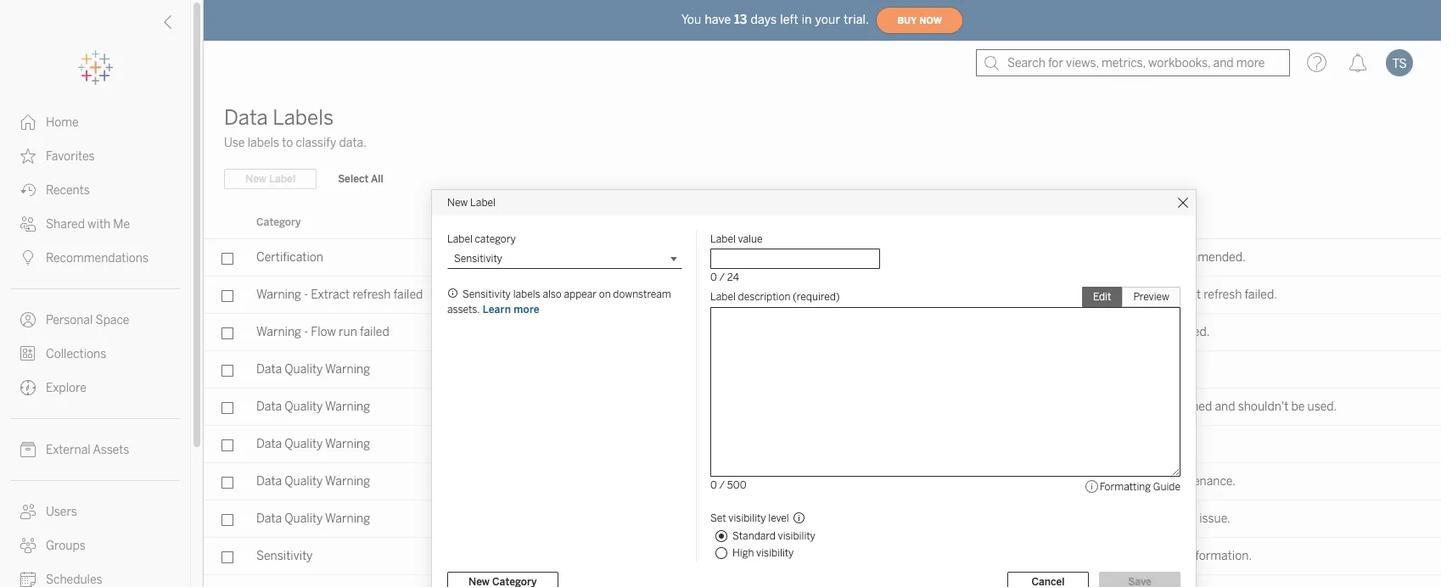 Task type: vqa. For each thing, say whether or not it's contained in the screenshot.
Owner
no



Task type: locate. For each thing, give the bounding box(es) containing it.
7 this from the top
[[1029, 549, 1052, 564]]

buy
[[897, 15, 917, 26]]

this left has
[[1029, 512, 1052, 526]]

label down the 0 / 24
[[711, 291, 736, 303]]

0 for 0 / 24
[[711, 272, 717, 284]]

data quality warning
[[256, 363, 370, 377], [256, 400, 370, 414], [256, 437, 370, 452], [256, 475, 370, 489], [256, 512, 370, 526]]

quality for second data quality warning row from the bottom of the page
[[285, 363, 323, 377]]

standard for standard visibility high visibility
[[733, 531, 776, 543]]

run
[[339, 325, 357, 340], [1156, 325, 1175, 340]]

collections
[[46, 347, 106, 362]]

failed. down extract at right
[[1178, 325, 1210, 340]]

asset for this asset is no longer maintained and shouldn't be used.
[[1055, 400, 1084, 414]]

this for this asset is trusted and recommended.
[[1029, 250, 1052, 265]]

0 vertical spatial new
[[245, 173, 267, 185]]

on
[[599, 289, 611, 301]]

this asset contains sensitive information.
[[1029, 549, 1252, 564]]

4 quality from the top
[[285, 475, 323, 489]]

0 vertical spatial 0
[[711, 272, 717, 284]]

undergoing
[[1098, 475, 1160, 489]]

extract
[[561, 287, 596, 299], [311, 288, 350, 302]]

1 vertical spatial -
[[304, 325, 308, 340]]

1 row from the top
[[204, 239, 1442, 277]]

0 vertical spatial /
[[720, 272, 725, 284]]

1 vertical spatial new label
[[447, 197, 496, 209]]

1 horizontal spatial and
[[1215, 400, 1236, 414]]

0 vertical spatial new label
[[245, 173, 296, 185]]

new up label category
[[447, 197, 468, 209]]

failed for warning - extract refresh failed
[[394, 288, 423, 302]]

3 asset from the top
[[1055, 475, 1084, 489]]

1 horizontal spatial failed
[[394, 288, 423, 302]]

recent
[[1126, 288, 1160, 302], [1119, 325, 1154, 340]]

0 horizontal spatial standard
[[733, 531, 776, 543]]

3 row from the top
[[204, 314, 1442, 351]]

is for trusted
[[1086, 250, 1095, 265]]

4 data quality warning from the top
[[256, 475, 370, 489]]

home
[[46, 115, 79, 130]]

5 asset from the top
[[1055, 549, 1084, 564]]

2 run from the left
[[1156, 325, 1175, 340]]

label
[[269, 173, 296, 185], [470, 197, 496, 209], [447, 233, 473, 245], [711, 233, 736, 245], [711, 291, 736, 303]]

- for extract
[[304, 288, 308, 302]]

3 this from the top
[[1029, 325, 1052, 340]]

data.
[[339, 136, 367, 150]]

recent for extract
[[1126, 288, 1160, 302]]

asset left 'contains'
[[1055, 549, 1084, 564]]

to
[[282, 136, 293, 150]]

0 vertical spatial labels
[[248, 136, 279, 150]]

1 - from the top
[[304, 288, 308, 302]]

1 vertical spatial failed.
[[1178, 325, 1210, 340]]

sensitivity inside row
[[256, 549, 313, 564]]

a
[[1108, 512, 1115, 526]]

days
[[751, 12, 777, 27]]

row group
[[204, 239, 1442, 576]]

1 vertical spatial recent
[[1119, 325, 1154, 340]]

this for this flow's most recent run failed.
[[1029, 325, 1052, 340]]

data quality warning row
[[204, 351, 1442, 389], [204, 426, 1442, 464]]

asset for this asset is undergoing maintenance.
[[1055, 475, 1084, 489]]

failed
[[635, 287, 662, 299], [394, 288, 423, 302], [360, 325, 389, 340]]

1 vertical spatial sensitivity
[[463, 289, 511, 301]]

1 horizontal spatial run
[[1156, 325, 1175, 340]]

1 vertical spatial labels
[[513, 289, 541, 301]]

labels
[[273, 105, 334, 130]]

is left formatting at the right of the page
[[1086, 475, 1095, 489]]

this left flow's
[[1029, 325, 1052, 340]]

4 this from the top
[[1029, 400, 1052, 414]]

refresh
[[598, 287, 633, 299], [353, 288, 391, 302], [1204, 288, 1242, 302]]

this left no
[[1029, 400, 1052, 414]]

label left category
[[447, 233, 473, 245]]

2 vertical spatial sensitivity
[[256, 549, 313, 564]]

recommendations link
[[0, 241, 190, 275]]

formatting guide
[[1100, 481, 1181, 493]]

most
[[1095, 288, 1123, 302], [1088, 325, 1116, 340]]

1 data quality warning row from the top
[[204, 351, 1442, 389]]

3 quality from the top
[[285, 437, 323, 452]]

/ for 24
[[720, 272, 725, 284]]

most right flow's
[[1088, 325, 1116, 340]]

1 vertical spatial is
[[1086, 400, 1095, 414]]

3 data quality warning from the top
[[256, 437, 370, 452]]

/ left 24
[[720, 272, 725, 284]]

0 vertical spatial recent
[[1126, 288, 1160, 302]]

new
[[245, 173, 267, 185], [447, 197, 468, 209]]

sensitivity
[[454, 253, 503, 265], [463, 289, 511, 301], [256, 549, 313, 564]]

is left trusted
[[1086, 250, 1095, 265]]

issue.
[[1200, 512, 1231, 526]]

1 vertical spatial standard
[[733, 531, 776, 543]]

0 horizontal spatial labels
[[248, 136, 279, 150]]

grid
[[204, 207, 1442, 588]]

new up 'category'
[[245, 173, 267, 185]]

2 horizontal spatial failed
[[635, 287, 662, 299]]

is for undergoing
[[1086, 475, 1095, 489]]

label inside button
[[269, 173, 296, 185]]

this left information image on the right
[[1029, 475, 1052, 489]]

0 horizontal spatial extract
[[311, 288, 350, 302]]

most for asset's
[[1095, 288, 1123, 302]]

warning
[[256, 288, 301, 302], [256, 325, 301, 340], [325, 363, 370, 377], [325, 400, 370, 414], [325, 437, 370, 452], [325, 475, 370, 489], [325, 512, 370, 526]]

1 horizontal spatial extract
[[561, 287, 596, 299]]

0 for 0 / 500
[[711, 480, 717, 492]]

refresh up warning - flow run failed in the left bottom of the page
[[353, 288, 391, 302]]

most right 'asset's'
[[1095, 288, 1123, 302]]

1 horizontal spatial standard
[[847, 475, 897, 489]]

(required)
[[793, 291, 840, 303]]

label down to
[[269, 173, 296, 185]]

6 this from the top
[[1029, 512, 1052, 526]]

0 vertical spatial sensitivity
[[454, 253, 503, 265]]

1 vertical spatial and
[[1215, 400, 1236, 414]]

4 asset from the top
[[1055, 512, 1084, 526]]

1 horizontal spatial failed.
[[1245, 288, 1278, 302]]

- left "flow"
[[304, 325, 308, 340]]

1 asset from the top
[[1055, 250, 1084, 265]]

personal space
[[46, 313, 129, 328]]

Label description (required) text field
[[711, 307, 1181, 477]]

2 this from the top
[[1029, 288, 1052, 302]]

asset left has
[[1055, 512, 1084, 526]]

you
[[682, 12, 702, 27]]

0
[[711, 272, 717, 284], [711, 480, 717, 492]]

set visibility level option group
[[711, 509, 1181, 562]]

0 horizontal spatial run
[[339, 325, 357, 340]]

2 is from the top
[[1086, 400, 1095, 414]]

this for this asset has a general quality issue.
[[1029, 512, 1052, 526]]

custom label dialog info tooltip image
[[447, 288, 459, 300]]

learn
[[483, 304, 511, 316]]

1 this from the top
[[1029, 250, 1052, 265]]

warning - extract refresh failed
[[256, 288, 423, 302]]

recents link
[[0, 173, 190, 207]]

1 horizontal spatial new label
[[447, 197, 496, 209]]

1 quality from the top
[[285, 363, 323, 377]]

is
[[1086, 250, 1095, 265], [1086, 400, 1095, 414], [1086, 475, 1095, 489]]

0 horizontal spatial and
[[1140, 250, 1161, 265]]

row containing warning - flow run failed
[[204, 314, 1442, 351]]

row
[[204, 239, 1442, 277], [204, 277, 1442, 314], [204, 314, 1442, 351], [204, 389, 1442, 426], [204, 464, 1442, 501], [204, 501, 1442, 538], [204, 538, 1442, 576]]

visibility
[[847, 216, 889, 228]]

this down description
[[1029, 250, 1052, 265]]

level
[[769, 513, 789, 525]]

downstream
[[613, 289, 671, 301]]

0 left 500
[[711, 480, 717, 492]]

you have 13 days left in your trial.
[[682, 12, 869, 27]]

/ left 500
[[720, 480, 725, 492]]

3 is from the top
[[1086, 475, 1095, 489]]

main navigation. press the up and down arrow keys to access links. element
[[0, 105, 190, 588]]

0 vertical spatial data quality warning row
[[204, 351, 1442, 389]]

failed right "flow"
[[360, 325, 389, 340]]

me
[[113, 217, 130, 232]]

1 / from the top
[[720, 272, 725, 284]]

with
[[88, 217, 111, 232]]

users link
[[0, 495, 190, 529]]

1 vertical spatial 0
[[711, 480, 717, 492]]

2 / from the top
[[720, 480, 725, 492]]

this for this asset's most recent extract refresh failed.
[[1029, 288, 1052, 302]]

sensitivity button
[[447, 249, 683, 269]]

asset left information image on the right
[[1055, 475, 1084, 489]]

this asset has a general quality issue.
[[1029, 512, 1231, 526]]

and left shouldn't
[[1215, 400, 1236, 414]]

personal space link
[[0, 303, 190, 337]]

visibility for set
[[729, 513, 766, 525]]

data inside data labels use labels to classify data.
[[224, 105, 268, 130]]

2 quality from the top
[[285, 400, 323, 414]]

/ for 500
[[720, 480, 725, 492]]

and
[[1140, 250, 1161, 265], [1215, 400, 1236, 414]]

1 vertical spatial new
[[447, 197, 468, 209]]

data
[[224, 105, 268, 130], [256, 363, 282, 377], [256, 400, 282, 414], [256, 437, 282, 452], [256, 475, 282, 489], [256, 512, 282, 526]]

recents
[[46, 183, 90, 198]]

your
[[816, 12, 841, 27]]

5 quality from the top
[[285, 512, 323, 526]]

this
[[1029, 250, 1052, 265], [1029, 288, 1052, 302], [1029, 325, 1052, 340], [1029, 400, 1052, 414], [1029, 475, 1052, 489], [1029, 512, 1052, 526], [1029, 549, 1052, 564]]

buy now
[[897, 15, 942, 26]]

2 row from the top
[[204, 277, 1442, 314]]

visibility for standard
[[778, 531, 816, 543]]

labels inside data labels use labels to classify data.
[[248, 136, 279, 150]]

0 vertical spatial is
[[1086, 250, 1095, 265]]

information image
[[1085, 480, 1100, 495]]

1 run from the left
[[339, 325, 357, 340]]

failed. down recommended.
[[1245, 288, 1278, 302]]

label left value
[[711, 233, 736, 245]]

standard visibility high visibility
[[733, 531, 816, 559]]

2 - from the top
[[304, 325, 308, 340]]

visibility right high
[[757, 548, 794, 559]]

2 0 from the top
[[711, 480, 717, 492]]

7 row from the top
[[204, 538, 1442, 576]]

1 vertical spatial visibility
[[778, 531, 816, 543]]

visibility right set
[[729, 513, 766, 525]]

quality
[[1161, 512, 1197, 526]]

1 vertical spatial /
[[720, 480, 725, 492]]

1 is from the top
[[1086, 250, 1095, 265]]

be
[[1292, 400, 1305, 414]]

this left 'asset's'
[[1029, 288, 1052, 302]]

recommended.
[[1163, 250, 1246, 265]]

asset down description
[[1055, 250, 1084, 265]]

recent down this asset is trusted and recommended.
[[1126, 288, 1160, 302]]

recent down editor mode 'option group' at right
[[1119, 325, 1154, 340]]

0 horizontal spatial new label
[[245, 173, 296, 185]]

0 horizontal spatial failed
[[360, 325, 389, 340]]

and right trusted
[[1140, 250, 1161, 265]]

standard inside "grid"
[[847, 475, 897, 489]]

failed right on
[[635, 287, 662, 299]]

1 0 from the top
[[711, 272, 717, 284]]

run down preview
[[1156, 325, 1175, 340]]

left
[[780, 12, 799, 27]]

labels up more on the bottom of the page
[[513, 289, 541, 301]]

1 horizontal spatial new
[[447, 197, 468, 209]]

labels
[[248, 136, 279, 150], [513, 289, 541, 301]]

2 vertical spatial is
[[1086, 475, 1095, 489]]

favorites
[[46, 149, 95, 164]]

0 vertical spatial most
[[1095, 288, 1123, 302]]

1 horizontal spatial labels
[[513, 289, 541, 301]]

1 vertical spatial most
[[1088, 325, 1116, 340]]

new label
[[245, 173, 296, 185], [447, 197, 496, 209]]

0 vertical spatial standard
[[847, 475, 897, 489]]

this left 'contains'
[[1029, 549, 1052, 564]]

5 this from the top
[[1029, 475, 1052, 489]]

2 asset from the top
[[1055, 400, 1084, 414]]

used.
[[1308, 400, 1337, 414]]

13
[[735, 12, 747, 27]]

0 vertical spatial -
[[304, 288, 308, 302]]

is left no
[[1086, 400, 1095, 414]]

-
[[304, 288, 308, 302], [304, 325, 308, 340]]

1 vertical spatial data quality warning row
[[204, 426, 1442, 464]]

refresh right extract at right
[[1204, 288, 1242, 302]]

external assets link
[[0, 433, 190, 467]]

standard inside standard visibility high visibility
[[733, 531, 776, 543]]

run right "flow"
[[339, 325, 357, 340]]

extract left on
[[561, 287, 596, 299]]

1 data quality warning from the top
[[256, 363, 370, 377]]

recent for run
[[1119, 325, 1154, 340]]

category
[[256, 216, 301, 228]]

0 horizontal spatial new
[[245, 173, 267, 185]]

general
[[1118, 512, 1158, 526]]

refresh right "appear"
[[598, 287, 633, 299]]

extract up "flow"
[[311, 288, 350, 302]]

description
[[1029, 216, 1085, 228]]

2 horizontal spatial refresh
[[1204, 288, 1242, 302]]

new label up label category
[[447, 197, 496, 209]]

new label down to
[[245, 173, 296, 185]]

- down certification
[[304, 288, 308, 302]]

visibility
[[729, 513, 766, 525], [778, 531, 816, 543], [757, 548, 794, 559]]

assets
[[93, 443, 129, 458]]

/
[[720, 272, 725, 284], [720, 480, 725, 492]]

failed left custom label dialog info tooltip icon
[[394, 288, 423, 302]]

0 left 24
[[711, 272, 717, 284]]

visibility down 'level'
[[778, 531, 816, 543]]

labels left to
[[248, 136, 279, 150]]

labels inside 'sensitivity labels also appear on downstream assets.'
[[513, 289, 541, 301]]

certification
[[256, 250, 323, 265]]

quality for 4th row from the top of the 'row group' containing certification
[[285, 400, 323, 414]]

0 vertical spatial visibility
[[729, 513, 766, 525]]

select all
[[338, 173, 384, 185]]

asset left no
[[1055, 400, 1084, 414]]

maintained
[[1151, 400, 1213, 414]]



Task type: describe. For each thing, give the bounding box(es) containing it.
sensitivity inside popup button
[[454, 253, 503, 265]]

in
[[802, 12, 812, 27]]

0 horizontal spatial failed.
[[1178, 325, 1210, 340]]

this for this asset contains sensitive information.
[[1029, 549, 1052, 564]]

all
[[371, 173, 384, 185]]

now
[[920, 15, 942, 26]]

label for label value
[[711, 233, 736, 245]]

5 row from the top
[[204, 464, 1442, 501]]

classify
[[296, 136, 336, 150]]

standard for standard
[[847, 475, 897, 489]]

description
[[738, 291, 791, 303]]

edit
[[1094, 291, 1112, 303]]

label for label description (required)
[[711, 291, 736, 303]]

- for flow
[[304, 325, 308, 340]]

new label inside button
[[245, 173, 296, 185]]

label for label category
[[447, 233, 473, 245]]

0 vertical spatial failed.
[[1245, 288, 1278, 302]]

guide
[[1154, 481, 1181, 493]]

sensitive
[[1136, 549, 1183, 564]]

label description (required)
[[711, 291, 840, 303]]

home link
[[0, 105, 190, 139]]

quality for 5th row from the top of the 'row group' containing certification
[[285, 475, 323, 489]]

0 horizontal spatial refresh
[[353, 288, 391, 302]]

information.
[[1186, 549, 1252, 564]]

2 data quality warning from the top
[[256, 400, 370, 414]]

label up label category
[[470, 197, 496, 209]]

external assets
[[46, 443, 129, 458]]

this for this asset is no longer maintained and shouldn't be used.
[[1029, 400, 1052, 414]]

favorites link
[[0, 139, 190, 173]]

label value
[[711, 233, 763, 245]]

groups
[[46, 539, 86, 554]]

trial.
[[844, 12, 869, 27]]

sensitivity labels also appear on downstream assets.
[[447, 289, 671, 316]]

label category
[[447, 233, 516, 245]]

personal
[[46, 313, 93, 328]]

explore link
[[0, 371, 190, 405]]

2 vertical spatial visibility
[[757, 548, 794, 559]]

this asset is undergoing maintenance.
[[1029, 475, 1236, 489]]

asset for this asset contains sensitive information.
[[1055, 549, 1084, 564]]

this for this asset is undergoing maintenance.
[[1029, 475, 1052, 489]]

external
[[46, 443, 91, 458]]

is for no
[[1086, 400, 1095, 414]]

sensitivity inside 'sensitivity labels also appear on downstream assets.'
[[463, 289, 511, 301]]

value
[[738, 233, 763, 245]]

this asset's most recent extract refresh failed.
[[1029, 288, 1278, 302]]

shared with me
[[46, 217, 130, 232]]

longer
[[1114, 400, 1149, 414]]

has
[[1086, 512, 1106, 526]]

row containing sensitivity
[[204, 538, 1442, 576]]

asset's
[[1055, 288, 1092, 302]]

extract refresh failed
[[561, 287, 662, 299]]

also
[[543, 289, 562, 301]]

extract
[[1163, 288, 1201, 302]]

users
[[46, 505, 77, 520]]

1 horizontal spatial refresh
[[598, 287, 633, 299]]

new label button
[[224, 169, 317, 189]]

grid containing certification
[[204, 207, 1442, 588]]

warning - flow run failed
[[256, 325, 389, 340]]

have
[[705, 12, 731, 27]]

maintenance.
[[1162, 475, 1236, 489]]

learn more
[[483, 304, 540, 316]]

24
[[727, 272, 739, 284]]

shared
[[46, 217, 85, 232]]

2 data quality warning row from the top
[[204, 426, 1442, 464]]

appear
[[564, 289, 597, 301]]

0 vertical spatial and
[[1140, 250, 1161, 265]]

category
[[475, 233, 516, 245]]

quality for 1st data quality warning row from the bottom
[[285, 437, 323, 452]]

most for flow's
[[1088, 325, 1116, 340]]

groups link
[[0, 529, 190, 563]]

set
[[711, 513, 726, 525]]

use
[[224, 136, 245, 150]]

space
[[96, 313, 129, 328]]

0 / 24
[[711, 272, 739, 284]]

recommendations
[[46, 251, 149, 266]]

row containing warning - extract refresh failed
[[204, 277, 1442, 314]]

data labels use labels to classify data.
[[224, 105, 367, 150]]

high
[[733, 548, 754, 559]]

flow
[[311, 325, 336, 340]]

this asset is trusted and recommended.
[[1029, 250, 1246, 265]]

asset for this asset has a general quality issue.
[[1055, 512, 1084, 526]]

6 row from the top
[[204, 501, 1442, 538]]

actions
[[787, 216, 824, 228]]

explore
[[46, 381, 86, 396]]

row group containing certification
[[204, 239, 1442, 576]]

shouldn't
[[1238, 400, 1289, 414]]

set visibility level
[[711, 513, 789, 525]]

editor mode option group
[[1083, 287, 1181, 307]]

0 / 500
[[711, 480, 747, 492]]

more
[[514, 304, 540, 316]]

learn more link
[[482, 303, 541, 317]]

select
[[338, 173, 369, 185]]

4 row from the top
[[204, 389, 1442, 426]]

value
[[538, 216, 564, 228]]

row containing certification
[[204, 239, 1442, 277]]

this flow's most recent run failed.
[[1029, 325, 1210, 340]]

500
[[727, 480, 747, 492]]

5 data quality warning from the top
[[256, 512, 370, 526]]

contains
[[1086, 549, 1133, 564]]

Label value text field
[[711, 249, 880, 269]]

flow's
[[1055, 325, 1086, 340]]

new label dialog
[[432, 190, 1196, 588]]

asset for this asset is trusted and recommended.
[[1055, 250, 1084, 265]]

no
[[1098, 400, 1112, 414]]

new label inside dialog
[[447, 197, 496, 209]]

new inside dialog
[[447, 197, 468, 209]]

failed for warning - flow run failed
[[360, 325, 389, 340]]

quality for 2nd row from the bottom of the 'row group' containing certification
[[285, 512, 323, 526]]

navigation panel element
[[0, 51, 190, 588]]

assets.
[[447, 304, 480, 316]]

new inside button
[[245, 173, 267, 185]]

formatting
[[1100, 481, 1151, 493]]



